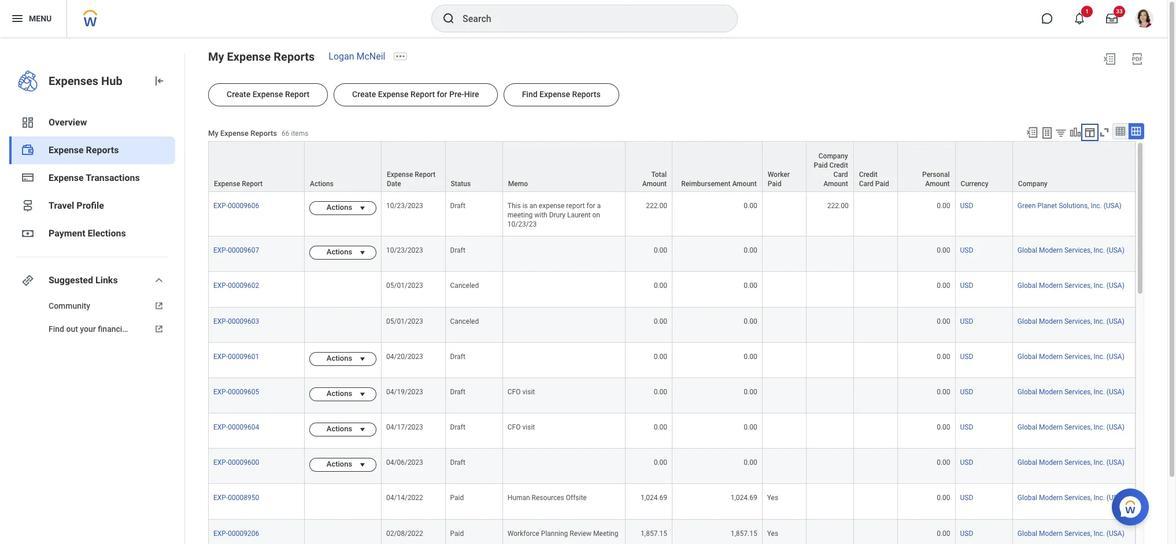 Task type: locate. For each thing, give the bounding box(es) containing it.
0 horizontal spatial 1,024.69
[[641, 494, 668, 502]]

row containing exp-00008950
[[208, 484, 1136, 520]]

usd for 00009206
[[961, 530, 974, 538]]

my for my expense reports
[[208, 50, 224, 64]]

0 horizontal spatial company
[[819, 152, 848, 160]]

community
[[49, 301, 90, 311]]

1 vertical spatial 10/23/2023
[[386, 247, 423, 255]]

1,024.69
[[641, 494, 668, 502], [731, 494, 758, 502]]

1 horizontal spatial 222.00
[[828, 202, 849, 210]]

solutions,
[[1059, 202, 1090, 210]]

1 create from the left
[[227, 90, 251, 99]]

cfo visit for 04/17/2023
[[508, 424, 535, 432]]

8 modern from the top
[[1039, 494, 1063, 502]]

report left pre-
[[411, 90, 435, 99]]

card inside credit card paid
[[859, 180, 874, 188]]

exp-
[[213, 202, 228, 210], [213, 247, 228, 255], [213, 282, 228, 290], [213, 317, 228, 325], [213, 353, 228, 361], [213, 388, 228, 396], [213, 424, 228, 432], [213, 459, 228, 467], [213, 494, 228, 502], [213, 530, 228, 538]]

1 horizontal spatial card
[[859, 180, 874, 188]]

amount inside popup button
[[643, 180, 667, 188]]

search image
[[442, 12, 456, 25]]

exp-00009604 link
[[213, 421, 259, 432]]

inc.
[[1091, 202, 1102, 210], [1094, 247, 1105, 255], [1094, 282, 1105, 290], [1094, 317, 1105, 325], [1094, 353, 1105, 361], [1094, 388, 1105, 396], [1094, 424, 1105, 432], [1094, 459, 1105, 467], [1094, 494, 1105, 502], [1094, 530, 1105, 538]]

find for find expense reports
[[522, 90, 538, 99]]

1 button
[[1067, 6, 1093, 31]]

04/06/2023
[[386, 459, 423, 467]]

2 canceled from the top
[[450, 317, 479, 325]]

for inside this is an expense report for a meeting with drury laurent on 10/23/23
[[587, 202, 596, 210]]

1 global modern services, inc. (usa) link from the top
[[1018, 244, 1125, 255]]

1 usd link from the top
[[961, 200, 974, 210]]

7 usd link from the top
[[961, 421, 974, 432]]

report inside the create expense report button
[[285, 90, 310, 99]]

on
[[593, 211, 600, 219]]

8 global modern services, inc. (usa) link from the top
[[1018, 492, 1125, 502]]

for left a
[[587, 202, 596, 210]]

2 actions button from the top
[[309, 246, 356, 260]]

2 usd link from the top
[[961, 244, 974, 255]]

create for create expense report for pre-hire
[[352, 90, 376, 99]]

0 horizontal spatial create
[[227, 90, 251, 99]]

amount for reimbursement
[[733, 180, 757, 188]]

0 vertical spatial 10/23/2023
[[386, 202, 423, 210]]

1 horizontal spatial company
[[1019, 180, 1048, 188]]

1 draft from the top
[[450, 202, 466, 210]]

0 vertical spatial company
[[819, 152, 848, 160]]

for left pre-
[[437, 90, 447, 99]]

00009604
[[228, 424, 259, 432]]

6 modern from the top
[[1039, 424, 1063, 432]]

1 vertical spatial for
[[587, 202, 596, 210]]

cfo visit for 04/19/2023
[[508, 388, 535, 396]]

5 modern from the top
[[1039, 388, 1063, 396]]

items
[[291, 130, 309, 138]]

travel profile link
[[9, 192, 175, 220]]

1 horizontal spatial 1,024.69
[[731, 494, 758, 502]]

planet
[[1038, 202, 1058, 210]]

inc. for 04/14/2022
[[1094, 494, 1105, 502]]

payment
[[49, 228, 85, 239]]

1 vertical spatial cfo visit
[[508, 424, 535, 432]]

timeline milestone image
[[21, 199, 35, 213]]

create up my expense reports 66 items
[[227, 90, 251, 99]]

6 usd from the top
[[961, 388, 974, 396]]

memo
[[508, 180, 528, 188]]

actions button
[[309, 201, 356, 215], [309, 246, 356, 260], [309, 352, 356, 366], [309, 388, 356, 401], [309, 423, 356, 437], [309, 458, 356, 472]]

exp- up exp-00009600 link
[[213, 424, 228, 432]]

link image
[[21, 274, 35, 288]]

ext link image
[[152, 300, 166, 312]]

0 horizontal spatial 1,857.15
[[641, 530, 668, 538]]

7 services, from the top
[[1065, 459, 1093, 467]]

1 vertical spatial canceled
[[450, 317, 479, 325]]

paid left personal amount popup button
[[876, 180, 890, 188]]

amount down personal
[[926, 180, 950, 188]]

reports inside navigation pane region
[[86, 145, 119, 156]]

paid inside worker paid
[[768, 180, 782, 188]]

paid right worker paid popup button
[[814, 161, 828, 170]]

4 row from the top
[[208, 484, 1136, 520]]

1 vertical spatial visit
[[523, 424, 535, 432]]

cfo for 04/17/2023
[[508, 424, 521, 432]]

1 horizontal spatial for
[[587, 202, 596, 210]]

1 services, from the top
[[1065, 247, 1093, 255]]

1 actions row from the top
[[208, 192, 1136, 237]]

exp-00009603 link
[[213, 315, 259, 325]]

5 draft from the top
[[450, 424, 466, 432]]

worker
[[768, 171, 790, 179]]

travel
[[49, 200, 74, 211]]

0 horizontal spatial credit
[[830, 161, 848, 170]]

8 services, from the top
[[1065, 494, 1093, 502]]

global modern services, inc. (usa) link for 05/01/2023
[[1018, 280, 1125, 290]]

draft for exp-00009607
[[450, 247, 466, 255]]

5 services, from the top
[[1065, 388, 1093, 396]]

7 global from the top
[[1018, 459, 1038, 467]]

actions button
[[305, 142, 381, 192]]

card
[[834, 171, 848, 179], [859, 180, 874, 188]]

expense report date button
[[382, 142, 445, 192]]

find inside suggested links element
[[49, 325, 64, 334]]

company button
[[1013, 142, 1136, 192]]

5 global modern services, inc. (usa) link from the top
[[1018, 386, 1125, 396]]

222.00 down total amount
[[646, 202, 668, 210]]

exp- for 00009607
[[213, 247, 228, 255]]

1 visit from the top
[[523, 388, 535, 396]]

8 usd from the top
[[961, 459, 974, 467]]

usd link for exp-00009603
[[961, 315, 974, 325]]

create inside create expense report for pre-hire button
[[352, 90, 376, 99]]

amount down the total
[[643, 180, 667, 188]]

caret down image
[[356, 390, 370, 399]]

global modern services, inc. (usa) link for 04/17/2023
[[1018, 421, 1125, 432]]

3 actions row from the top
[[208, 343, 1136, 378]]

company paid credit card amount
[[814, 152, 848, 188]]

66
[[282, 130, 290, 138]]

services, for 04/06/2023
[[1065, 459, 1093, 467]]

reports for find expense reports
[[572, 90, 601, 99]]

0 vertical spatial visit
[[523, 388, 535, 396]]

for inside button
[[437, 90, 447, 99]]

8 exp- from the top
[[213, 459, 228, 467]]

amount inside personal amount
[[926, 180, 950, 188]]

global for 04/14/2022
[[1018, 494, 1038, 502]]

6 global modern services, inc. (usa) from the top
[[1018, 424, 1125, 432]]

yes
[[768, 494, 779, 502], [768, 530, 779, 538]]

6 usd link from the top
[[961, 386, 974, 396]]

menu button
[[0, 0, 67, 37]]

4 amount from the left
[[926, 180, 950, 188]]

exp- for 00009604
[[213, 424, 228, 432]]

33 button
[[1100, 6, 1126, 31]]

exp-00009607
[[213, 247, 259, 255]]

5 actions row from the top
[[208, 414, 1136, 449]]

8 global modern services, inc. (usa) from the top
[[1018, 494, 1125, 502]]

2 amount from the left
[[733, 180, 757, 188]]

05/01/2023
[[386, 282, 423, 290], [386, 317, 423, 325]]

1 cfo visit from the top
[[508, 388, 535, 396]]

credit
[[830, 161, 848, 170], [859, 171, 878, 179]]

5 global from the top
[[1018, 388, 1038, 396]]

toolbar
[[1021, 123, 1145, 141]]

0 vertical spatial my
[[208, 50, 224, 64]]

usd
[[961, 202, 974, 210], [961, 247, 974, 255], [961, 282, 974, 290], [961, 317, 974, 325], [961, 353, 974, 361], [961, 388, 974, 396], [961, 424, 974, 432], [961, 459, 974, 467], [961, 494, 974, 502], [961, 530, 974, 538]]

0 vertical spatial 05/01/2023
[[386, 282, 423, 290]]

3 exp- from the top
[[213, 282, 228, 290]]

1 vertical spatial find
[[49, 325, 64, 334]]

navigation pane region
[[0, 53, 185, 544]]

1 usd from the top
[[961, 202, 974, 210]]

community link
[[9, 294, 175, 318]]

10/23/2023 for exp-00009607
[[386, 247, 423, 255]]

cfo visit
[[508, 388, 535, 396], [508, 424, 535, 432]]

0 horizontal spatial for
[[437, 90, 447, 99]]

10 exp- from the top
[[213, 530, 228, 538]]

row containing company paid credit card amount
[[208, 141, 1136, 192]]

meeting
[[508, 211, 533, 219]]

cell
[[763, 192, 807, 237], [854, 192, 899, 237], [503, 237, 626, 272], [763, 237, 807, 272], [807, 237, 854, 272], [854, 237, 899, 272], [305, 272, 382, 308], [503, 272, 626, 308], [763, 272, 807, 308], [807, 272, 854, 308], [854, 272, 899, 308], [305, 308, 382, 343], [503, 308, 626, 343], [763, 308, 807, 343], [807, 308, 854, 343], [854, 308, 899, 343], [503, 343, 626, 378], [763, 343, 807, 378], [807, 343, 854, 378], [854, 343, 899, 378], [763, 378, 807, 414], [807, 378, 854, 414], [854, 378, 899, 414], [763, 414, 807, 449], [807, 414, 854, 449], [854, 414, 899, 449], [503, 449, 626, 484], [763, 449, 807, 484], [807, 449, 854, 484], [854, 449, 899, 484], [305, 484, 382, 520], [807, 484, 854, 520], [854, 484, 899, 520], [305, 520, 382, 544], [807, 520, 854, 544], [854, 520, 899, 544]]

6 services, from the top
[[1065, 424, 1093, 432]]

expenses hub
[[49, 74, 122, 88]]

5 row from the top
[[208, 520, 1136, 544]]

00009601
[[228, 353, 259, 361]]

0 vertical spatial credit
[[830, 161, 848, 170]]

1 vertical spatial 05/01/2023
[[386, 317, 423, 325]]

inc. for 04/06/2023
[[1094, 459, 1105, 467]]

paid inside company paid credit card amount
[[814, 161, 828, 170]]

exp- down expense report
[[213, 202, 228, 210]]

row
[[208, 141, 1136, 192], [208, 272, 1136, 308], [208, 308, 1136, 343], [208, 484, 1136, 520], [208, 520, 1136, 544]]

8 global from the top
[[1018, 494, 1038, 502]]

10 usd from the top
[[961, 530, 974, 538]]

reports inside button
[[572, 90, 601, 99]]

exp-00009600
[[213, 459, 259, 467]]

amount left worker paid
[[733, 180, 757, 188]]

workforce planning review meeting
[[508, 530, 619, 538]]

card left credit card paid
[[834, 171, 848, 179]]

7 modern from the top
[[1039, 459, 1063, 467]]

exp- up exp-00009604 link
[[213, 388, 228, 396]]

5 actions button from the top
[[309, 423, 356, 437]]

row containing exp-00009603
[[208, 308, 1136, 343]]

my for my expense reports 66 items
[[208, 129, 219, 138]]

expand/collapse chart image
[[1070, 126, 1082, 139]]

travel profile
[[49, 200, 104, 211]]

1 modern from the top
[[1039, 247, 1063, 255]]

02/08/2022
[[386, 530, 423, 538]]

create expense report button
[[208, 83, 328, 106]]

company inside company paid credit card amount
[[819, 152, 848, 160]]

2 actions row from the top
[[208, 237, 1136, 272]]

(usa) for 04/14/2022
[[1107, 494, 1125, 502]]

9 global modern services, inc. (usa) link from the top
[[1018, 527, 1125, 538]]

inc. for 04/20/2023
[[1094, 353, 1105, 361]]

4 usd link from the top
[[961, 315, 974, 325]]

33
[[1117, 8, 1123, 14]]

exp- inside 'link'
[[213, 317, 228, 325]]

1 222.00 from the left
[[646, 202, 668, 210]]

mcneil
[[357, 51, 386, 62]]

reports
[[274, 50, 315, 64], [572, 90, 601, 99], [251, 129, 277, 138], [86, 145, 119, 156]]

usd link for exp-00009602
[[961, 280, 974, 290]]

credit card paid button
[[854, 142, 898, 192]]

total amount button
[[626, 142, 672, 192]]

services, for 04/14/2022
[[1065, 494, 1093, 502]]

global for 04/20/2023
[[1018, 353, 1038, 361]]

global modern services, inc. (usa) link for 04/14/2022
[[1018, 492, 1125, 502]]

draft for exp-00009605
[[450, 388, 466, 396]]

draft
[[450, 202, 466, 210], [450, 247, 466, 255], [450, 353, 466, 361], [450, 388, 466, 396], [450, 424, 466, 432], [450, 459, 466, 467]]

ext link image
[[152, 323, 166, 335]]

5 exp- from the top
[[213, 353, 228, 361]]

credit left credit card paid popup button on the top of page
[[830, 161, 848, 170]]

usd for 00009606
[[961, 202, 974, 210]]

exp-00009206 link
[[213, 527, 259, 538]]

0 vertical spatial find
[[522, 90, 538, 99]]

1,857.15
[[641, 530, 668, 538], [731, 530, 758, 538]]

usd for 00009604
[[961, 424, 974, 432]]

2 05/01/2023 from the top
[[386, 317, 423, 325]]

00009603
[[228, 317, 259, 325]]

out
[[66, 325, 78, 334]]

global for 10/23/2023
[[1018, 247, 1038, 255]]

exp- up exp-00009603 'link'
[[213, 282, 228, 290]]

2 draft from the top
[[450, 247, 466, 255]]

amount for total
[[643, 180, 667, 188]]

2 cfo from the top
[[508, 424, 521, 432]]

expense transactions
[[49, 172, 140, 183]]

7 exp- from the top
[[213, 424, 228, 432]]

modern for 02/08/2022
[[1039, 530, 1063, 538]]

1 cfo from the top
[[508, 388, 521, 396]]

04/14/2022
[[386, 494, 423, 502]]

yes for 1,857.15
[[768, 530, 779, 538]]

modern for 05/01/2023
[[1039, 282, 1063, 290]]

modern for 04/06/2023
[[1039, 459, 1063, 467]]

9 usd link from the top
[[961, 492, 974, 502]]

cfo
[[508, 388, 521, 396], [508, 424, 521, 432]]

2 global from the top
[[1018, 282, 1038, 290]]

paid down worker
[[768, 180, 782, 188]]

pre-
[[449, 90, 464, 99]]

card right company paid credit card amount
[[859, 180, 874, 188]]

modern for 04/19/2023
[[1039, 388, 1063, 396]]

draft for exp-00009606
[[450, 202, 466, 210]]

credit right company paid credit card amount
[[859, 171, 878, 179]]

global for 04/19/2023
[[1018, 388, 1038, 396]]

Search Workday  search field
[[463, 6, 714, 31]]

00009602
[[228, 282, 259, 290]]

00008950
[[228, 494, 259, 502]]

9 services, from the top
[[1065, 530, 1093, 538]]

row containing exp-00009602
[[208, 272, 1136, 308]]

find inside button
[[522, 90, 538, 99]]

1 vertical spatial yes
[[768, 530, 779, 538]]

1 canceled from the top
[[450, 282, 479, 290]]

3 usd from the top
[[961, 282, 974, 290]]

1 vertical spatial cfo
[[508, 424, 521, 432]]

7 global modern services, inc. (usa) link from the top
[[1018, 457, 1125, 467]]

9 global modern services, inc. (usa) from the top
[[1018, 530, 1125, 538]]

0 vertical spatial cfo
[[508, 388, 521, 396]]

usd for 00009602
[[961, 282, 974, 290]]

create inside the create expense report button
[[227, 90, 251, 99]]

visit for 04/19/2023
[[523, 388, 535, 396]]

1 actions button from the top
[[309, 201, 356, 215]]

planning
[[541, 530, 568, 538]]

4 draft from the top
[[450, 388, 466, 396]]

expense transactions link
[[9, 164, 175, 192]]

global modern services, inc. (usa) link for 04/06/2023
[[1018, 457, 1125, 467]]

4 caret down image from the top
[[356, 425, 370, 435]]

0 vertical spatial card
[[834, 171, 848, 179]]

is
[[523, 202, 528, 210]]

0 vertical spatial yes
[[768, 494, 779, 502]]

0 vertical spatial canceled
[[450, 282, 479, 290]]

1 global modern services, inc. (usa) from the top
[[1018, 247, 1125, 255]]

green planet solutions, inc. (usa)
[[1018, 202, 1122, 210]]

inc. for 04/19/2023
[[1094, 388, 1105, 396]]

1 vertical spatial company
[[1019, 180, 1048, 188]]

resources
[[532, 494, 564, 502]]

04/17/2023
[[386, 424, 423, 432]]

4 modern from the top
[[1039, 353, 1063, 361]]

credit inside company paid credit card amount
[[830, 161, 848, 170]]

9 global from the top
[[1018, 530, 1038, 538]]

exp- up the exp-00009605 link
[[213, 353, 228, 361]]

with
[[535, 211, 548, 219]]

9 exp- from the top
[[213, 494, 228, 502]]

4 global from the top
[[1018, 353, 1038, 361]]

00009605
[[228, 388, 259, 396]]

report inside create expense report for pre-hire button
[[411, 90, 435, 99]]

2 services, from the top
[[1065, 282, 1093, 290]]

00009607
[[228, 247, 259, 255]]

1 horizontal spatial 1,857.15
[[731, 530, 758, 538]]

2 create from the left
[[352, 90, 376, 99]]

modern
[[1039, 247, 1063, 255], [1039, 282, 1063, 290], [1039, 317, 1063, 325], [1039, 353, 1063, 361], [1039, 388, 1063, 396], [1039, 424, 1063, 432], [1039, 459, 1063, 467], [1039, 494, 1063, 502], [1039, 530, 1063, 538]]

0 horizontal spatial 222.00
[[646, 202, 668, 210]]

modern for 04/17/2023
[[1039, 424, 1063, 432]]

report up 00009606
[[242, 180, 263, 188]]

1 yes from the top
[[768, 494, 779, 502]]

6 global modern services, inc. (usa) link from the top
[[1018, 421, 1125, 432]]

2 222.00 from the left
[[828, 202, 849, 210]]

usd for 00009605
[[961, 388, 974, 396]]

amount left credit card paid
[[824, 180, 848, 188]]

expense report
[[214, 180, 263, 188]]

profile logan mcneil image
[[1136, 9, 1154, 30]]

expense reports link
[[9, 137, 175, 164]]

my
[[208, 50, 224, 64], [208, 129, 219, 138]]

1 my from the top
[[208, 50, 224, 64]]

1 vertical spatial card
[[859, 180, 874, 188]]

company up green
[[1019, 180, 1048, 188]]

laurent
[[567, 211, 591, 219]]

1 horizontal spatial find
[[522, 90, 538, 99]]

reimbursement amount
[[682, 180, 757, 188]]

(usa) for 04/19/2023
[[1107, 388, 1125, 396]]

report up the items
[[285, 90, 310, 99]]

create down mcneil
[[352, 90, 376, 99]]

canceled
[[450, 282, 479, 290], [450, 317, 479, 325]]

exp-00009602
[[213, 282, 259, 290]]

2 my from the top
[[208, 129, 219, 138]]

draft for exp-00009600
[[450, 459, 466, 467]]

actions row
[[208, 192, 1136, 237], [208, 237, 1136, 272], [208, 343, 1136, 378], [208, 378, 1136, 414], [208, 414, 1136, 449], [208, 449, 1136, 484]]

8 usd link from the top
[[961, 457, 974, 467]]

0 horizontal spatial card
[[834, 171, 848, 179]]

find for find out your financial well-being
[[49, 325, 64, 334]]

1 05/01/2023 from the top
[[386, 282, 423, 290]]

usd link for exp-00009605
[[961, 386, 974, 396]]

1 horizontal spatial create
[[352, 90, 376, 99]]

exp- down exp-00008950
[[213, 530, 228, 538]]

0 vertical spatial for
[[437, 90, 447, 99]]

global modern services, inc. (usa) link for 10/23/2023
[[1018, 244, 1125, 255]]

modern for 04/14/2022
[[1039, 494, 1063, 502]]

caret down image
[[356, 204, 370, 213], [356, 248, 370, 258], [356, 354, 370, 364], [356, 425, 370, 435], [356, 461, 370, 470]]

1 10/23/2023 from the top
[[386, 202, 423, 210]]

exp- up exp-00009602 link
[[213, 247, 228, 255]]

usd link for exp-00008950
[[961, 492, 974, 502]]

services, for 04/17/2023
[[1065, 424, 1093, 432]]

222.00 down company paid credit card amount
[[828, 202, 849, 210]]

1 vertical spatial my
[[208, 129, 219, 138]]

usd for 00009607
[[961, 247, 974, 255]]

1 1,024.69 from the left
[[641, 494, 668, 502]]

worker paid button
[[763, 142, 807, 192]]

exp- up exp-00008950 link
[[213, 459, 228, 467]]

9 modern from the top
[[1039, 530, 1063, 538]]

worker paid
[[768, 171, 790, 188]]

3 caret down image from the top
[[356, 354, 370, 364]]

6 draft from the top
[[450, 459, 466, 467]]

(usa) for 05/01/2023
[[1107, 282, 1125, 290]]

0 horizontal spatial find
[[49, 325, 64, 334]]

payment elections
[[49, 228, 126, 239]]

1 horizontal spatial credit
[[859, 171, 878, 179]]

create
[[227, 90, 251, 99], [352, 90, 376, 99]]

canceled for exp-00009603
[[450, 317, 479, 325]]

global modern services, inc. (usa) for 04/20/2023
[[1018, 353, 1125, 361]]

2 usd from the top
[[961, 247, 974, 255]]

financial
[[98, 325, 129, 334]]

currency button
[[956, 142, 1013, 192]]

2 10/23/2023 from the top
[[386, 247, 423, 255]]

1 exp- from the top
[[213, 202, 228, 210]]

expenses hub element
[[49, 73, 143, 89]]

4 global modern services, inc. (usa) link from the top
[[1018, 350, 1125, 361]]

exp- for 00009600
[[213, 459, 228, 467]]

exp- up exp-00009206 link
[[213, 494, 228, 502]]

1 vertical spatial credit
[[859, 171, 878, 179]]

company left credit card paid popup button on the top of page
[[819, 152, 848, 160]]

company for company
[[1019, 180, 1048, 188]]

2 cfo visit from the top
[[508, 424, 535, 432]]

exp- up exp-00009601 link
[[213, 317, 228, 325]]

0 vertical spatial cfo visit
[[508, 388, 535, 396]]

cfo for 04/19/2023
[[508, 388, 521, 396]]

report left status popup button
[[415, 171, 436, 179]]



Task type: vqa. For each thing, say whether or not it's contained in the screenshot.
the 33 'button'
yes



Task type: describe. For each thing, give the bounding box(es) containing it.
meeting
[[594, 530, 619, 538]]

overview link
[[9, 109, 175, 137]]

(usa) for 04/17/2023
[[1107, 424, 1125, 432]]

exp- for 00009601
[[213, 353, 228, 361]]

2 1,024.69 from the left
[[731, 494, 758, 502]]

usd link for exp-00009607
[[961, 244, 974, 255]]

exp-00009603
[[213, 317, 259, 325]]

task pay image
[[21, 143, 35, 157]]

review
[[570, 530, 592, 538]]

create expense report for pre-hire
[[352, 90, 479, 99]]

10/23/2023 for exp-00009606
[[386, 202, 423, 210]]

global modern services, inc. (usa) for 04/19/2023
[[1018, 388, 1125, 396]]

05/01/2023 for exp-00009602
[[386, 282, 423, 290]]

find expense reports
[[522, 90, 601, 99]]

global for 05/01/2023
[[1018, 282, 1038, 290]]

export to excel image
[[1026, 126, 1039, 139]]

3 global from the top
[[1018, 317, 1038, 325]]

exp-00008950 link
[[213, 492, 259, 502]]

3 actions button from the top
[[309, 352, 356, 366]]

fullscreen image
[[1099, 126, 1111, 139]]

green planet solutions, inc. (usa) link
[[1018, 200, 1122, 210]]

global modern services, inc. (usa) link for 04/20/2023
[[1018, 350, 1125, 361]]

services, for 10/23/2023
[[1065, 247, 1093, 255]]

inc. for 02/08/2022
[[1094, 530, 1105, 538]]

my expense reports 66 items
[[208, 129, 309, 138]]

global for 02/08/2022
[[1018, 530, 1038, 538]]

exp- for 00009206
[[213, 530, 228, 538]]

dollar image
[[21, 227, 35, 241]]

global modern services, inc. (usa) for 02/08/2022
[[1018, 530, 1125, 538]]

notifications large image
[[1074, 13, 1086, 24]]

payment elections link
[[9, 220, 175, 248]]

usd for 00008950
[[961, 494, 974, 502]]

exp- for 00009605
[[213, 388, 228, 396]]

paid inside credit card paid
[[876, 180, 890, 188]]

3 draft from the top
[[450, 353, 466, 361]]

canceled for exp-00009602
[[450, 282, 479, 290]]

logan mcneil
[[329, 51, 386, 62]]

6 actions row from the top
[[208, 449, 1136, 484]]

personal amount button
[[899, 142, 955, 192]]

inc. for 04/17/2023
[[1094, 424, 1105, 432]]

caret down image for 04/20/2023
[[356, 354, 370, 364]]

services, for 02/08/2022
[[1065, 530, 1093, 538]]

2 caret down image from the top
[[356, 248, 370, 258]]

credit inside credit card paid
[[859, 171, 878, 179]]

personal
[[923, 171, 950, 179]]

an
[[530, 202, 537, 210]]

a
[[597, 202, 601, 210]]

3 global modern services, inc. (usa) from the top
[[1018, 317, 1125, 325]]

company for company paid credit card amount
[[819, 152, 848, 160]]

caret down image for 10/23/2023
[[356, 204, 370, 213]]

global modern services, inc. (usa) for 04/17/2023
[[1018, 424, 1125, 432]]

exp-00009601 link
[[213, 350, 259, 361]]

chevron down small image
[[152, 274, 166, 288]]

5 usd link from the top
[[961, 350, 974, 361]]

inc. for 10/23/2023
[[1094, 247, 1105, 255]]

global modern services, inc. (usa) for 04/06/2023
[[1018, 459, 1125, 467]]

3 services, from the top
[[1065, 317, 1093, 325]]

usd link for exp-00009206
[[961, 527, 974, 538]]

report
[[567, 202, 585, 210]]

exp-00009600 link
[[213, 457, 259, 467]]

(usa) for 04/06/2023
[[1107, 459, 1125, 467]]

amount inside company paid credit card amount
[[824, 180, 848, 188]]

export to excel image
[[1103, 52, 1117, 66]]

amount for personal
[[926, 180, 950, 188]]

10/23/23
[[508, 221, 537, 229]]

transactions
[[86, 172, 140, 183]]

total amount
[[643, 171, 667, 188]]

exp-00009601
[[213, 353, 259, 361]]

well-
[[131, 325, 148, 334]]

6 actions button from the top
[[309, 458, 356, 472]]

expense report button
[[209, 142, 304, 192]]

dashboard image
[[21, 116, 35, 130]]

modern for 10/23/2023
[[1039, 247, 1063, 255]]

global for 04/06/2023
[[1018, 459, 1038, 467]]

exp- for 00009606
[[213, 202, 228, 210]]

05/01/2023 for exp-00009603
[[386, 317, 423, 325]]

find expense reports button
[[504, 83, 619, 106]]

company paid credit card amount button
[[807, 142, 854, 192]]

global modern services, inc. (usa) link for 02/08/2022
[[1018, 527, 1125, 538]]

global modern services, inc. (usa) link for 04/19/2023
[[1018, 386, 1125, 396]]

usd link for exp-00009604
[[961, 421, 974, 432]]

usd for 00009600
[[961, 459, 974, 467]]

card inside company paid credit card amount
[[834, 171, 848, 179]]

personal amount
[[923, 171, 950, 188]]

suggested
[[49, 275, 93, 286]]

draft for exp-00009604
[[450, 424, 466, 432]]

(usa) for 04/20/2023
[[1107, 353, 1125, 361]]

usd link for exp-00009606
[[961, 200, 974, 210]]

hire
[[464, 90, 479, 99]]

expand table image
[[1131, 126, 1143, 137]]

exp- for 00009603
[[213, 317, 228, 325]]

3 global modern services, inc. (usa) link from the top
[[1018, 315, 1125, 325]]

00009206
[[228, 530, 259, 538]]

1
[[1086, 8, 1089, 14]]

exp-00009604
[[213, 424, 259, 432]]

justify image
[[10, 12, 24, 25]]

hub
[[101, 74, 122, 88]]

5 usd from the top
[[961, 353, 974, 361]]

00009600
[[228, 459, 259, 467]]

caret down image for 04/17/2023
[[356, 425, 370, 435]]

04/19/2023
[[386, 388, 423, 396]]

expense inside expense report date
[[387, 171, 413, 179]]

2 1,857.15 from the left
[[731, 530, 758, 538]]

usd for 00009603
[[961, 317, 974, 325]]

1 1,857.15 from the left
[[641, 530, 668, 538]]

report inside expense report date
[[415, 171, 436, 179]]

green
[[1018, 202, 1036, 210]]

table image
[[1115, 126, 1127, 137]]

usd link for exp-00009600
[[961, 457, 974, 467]]

total
[[652, 171, 667, 179]]

report inside expense report popup button
[[242, 180, 263, 188]]

date
[[387, 180, 401, 188]]

(usa) for 02/08/2022
[[1107, 530, 1125, 538]]

inc. for 05/01/2023
[[1094, 282, 1105, 290]]

find out your financial well-being link
[[9, 318, 175, 341]]

links
[[95, 275, 118, 286]]

menu
[[29, 14, 52, 23]]

offsite
[[566, 494, 587, 502]]

services, for 04/20/2023
[[1065, 353, 1093, 361]]

overview
[[49, 117, 87, 128]]

00009606
[[228, 202, 259, 210]]

export to worksheets image
[[1041, 126, 1055, 140]]

status
[[451, 180, 471, 188]]

global modern services, inc. (usa) for 10/23/2023
[[1018, 247, 1125, 255]]

paid right 04/14/2022
[[450, 494, 464, 502]]

modern for 04/20/2023
[[1039, 353, 1063, 361]]

global modern services, inc. (usa) for 05/01/2023
[[1018, 282, 1125, 290]]

this
[[508, 202, 521, 210]]

select to filter grid data image
[[1055, 127, 1068, 139]]

5 caret down image from the top
[[356, 461, 370, 470]]

exp-00009606
[[213, 202, 259, 210]]

credit card image
[[21, 171, 35, 185]]

exp-00008950
[[213, 494, 259, 502]]

currency
[[961, 180, 989, 188]]

this is an expense report for a meeting with drury laurent on 10/23/23
[[508, 202, 603, 229]]

exp-00009606 link
[[213, 200, 259, 210]]

exp- for 00009602
[[213, 282, 228, 290]]

exp-00009607 link
[[213, 244, 259, 255]]

global for 04/17/2023
[[1018, 424, 1038, 432]]

memo button
[[503, 142, 625, 192]]

(usa) for 10/23/2023
[[1107, 247, 1125, 255]]

expense inside popup button
[[214, 180, 240, 188]]

elections
[[88, 228, 126, 239]]

human
[[508, 494, 530, 502]]

transformation import image
[[152, 74, 166, 88]]

4 actions row from the top
[[208, 378, 1136, 414]]

credit card paid
[[859, 171, 890, 188]]

my expense reports
[[208, 50, 315, 64]]

view printable version (pdf) image
[[1131, 52, 1145, 66]]

suggested links element
[[9, 294, 175, 341]]

visit for 04/17/2023
[[523, 424, 535, 432]]

reimbursement
[[682, 180, 731, 188]]

services, for 04/19/2023
[[1065, 388, 1093, 396]]

row containing exp-00009206
[[208, 520, 1136, 544]]

inbox large image
[[1107, 13, 1118, 24]]

paid right 02/08/2022
[[450, 530, 464, 538]]

create expense report
[[227, 90, 310, 99]]

human resources offsite
[[508, 494, 587, 502]]

expense
[[539, 202, 565, 210]]

4 actions button from the top
[[309, 388, 356, 401]]

services, for 05/01/2023
[[1065, 282, 1093, 290]]

expense reports
[[49, 145, 119, 156]]

reports for my expense reports 66 items
[[251, 129, 277, 138]]

3 modern from the top
[[1039, 317, 1063, 325]]

exp-00009605 link
[[213, 386, 259, 396]]

create for create expense report
[[227, 90, 251, 99]]

find out your financial well-being
[[49, 325, 168, 334]]

04/20/2023
[[386, 353, 423, 361]]

suggested links
[[49, 275, 118, 286]]

click to view/edit grid preferences image
[[1084, 126, 1097, 139]]

actions inside popup button
[[310, 180, 334, 188]]

yes for 1,024.69
[[768, 494, 779, 502]]



